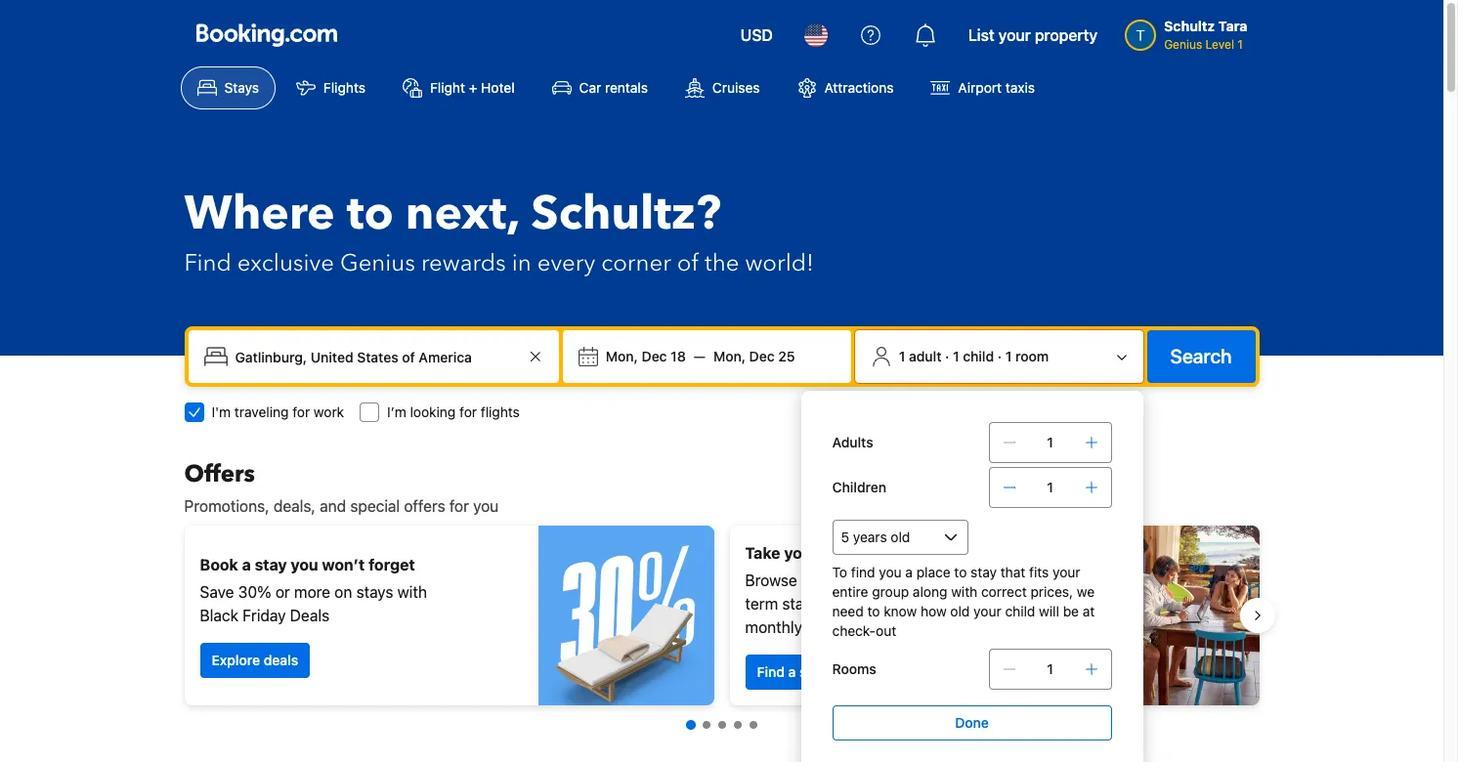 Task type: describe. For each thing, give the bounding box(es) containing it.
browse
[[745, 572, 798, 589]]

you inside offers promotions, deals, and special offers for you
[[473, 498, 499, 515]]

explore deals
[[212, 652, 298, 669]]

looking
[[410, 404, 456, 420]]

take your longest vacation yet browse properties offering long- term stays, many at reduced monthly rates.
[[745, 545, 975, 636]]

for for flights
[[460, 404, 477, 420]]

airport taxis link
[[914, 66, 1052, 109]]

airport
[[958, 79, 1002, 96]]

special
[[350, 498, 400, 515]]

schultz tara genius level 1
[[1164, 18, 1248, 52]]

rates.
[[807, 619, 847, 636]]

1 horizontal spatial to
[[868, 603, 880, 620]]

flights
[[324, 79, 366, 96]]

children
[[832, 479, 887, 496]]

usd
[[741, 26, 773, 44]]

a inside to find you a place to stay that fits your entire group along with correct prices, we need to know how old your child will be at check-out
[[906, 564, 913, 581]]

at inside take your longest vacation yet browse properties offering long- term stays, many at reduced monthly rates.
[[870, 595, 884, 613]]

attractions link
[[781, 66, 911, 109]]

the
[[705, 247, 739, 280]]

you inside to find you a place to stay that fits your entire group along with correct prices, we need to know how old your child will be at check-out
[[879, 564, 902, 581]]

cruises
[[713, 79, 760, 96]]

to find you a place to stay that fits your entire group along with correct prices, we need to know how old your child will be at check-out
[[832, 564, 1095, 639]]

mon, dec 25 button
[[706, 339, 803, 374]]

need
[[832, 603, 864, 620]]

we
[[1077, 584, 1095, 600]]

work
[[314, 404, 344, 420]]

explore
[[212, 652, 260, 669]]

and
[[320, 498, 346, 515]]

offers promotions, deals, and special offers for you
[[184, 458, 499, 515]]

1 dec from the left
[[642, 348, 667, 365]]

1 adult · 1 child · 1 room
[[899, 348, 1049, 365]]

a for find a stay
[[788, 664, 796, 680]]

done
[[955, 715, 989, 731]]

to inside where to next, schultz? find exclusive genius rewards in every corner of the world!
[[347, 182, 394, 246]]

longest
[[822, 545, 879, 562]]

i'm
[[387, 404, 406, 420]]

level
[[1206, 37, 1235, 52]]

mon, dec 18 button
[[598, 339, 694, 374]]

1 mon, from the left
[[606, 348, 638, 365]]

place
[[917, 564, 951, 581]]

every
[[537, 247, 596, 280]]

won't
[[322, 556, 365, 574]]

out
[[876, 623, 897, 639]]

with inside book a stay you won't forget save 30% or more on stays with black friday deals
[[398, 584, 427, 601]]

rewards
[[421, 247, 506, 280]]

stays
[[224, 79, 259, 96]]

prices,
[[1031, 584, 1074, 600]]

term
[[745, 595, 778, 613]]

property
[[1035, 26, 1098, 44]]

for inside offers promotions, deals, and special offers for you
[[450, 498, 469, 515]]

deals
[[290, 607, 330, 625]]

exclusive
[[237, 247, 334, 280]]

next,
[[406, 182, 519, 246]]

for for work
[[293, 404, 310, 420]]

properties
[[802, 572, 874, 589]]

your inside take your longest vacation yet browse properties offering long- term stays, many at reduced monthly rates.
[[784, 545, 818, 562]]

booking.com image
[[196, 23, 337, 47]]

deals,
[[274, 498, 316, 515]]

at inside to find you a place to stay that fits your entire group along with correct prices, we need to know how old your child will be at check-out
[[1083, 603, 1095, 620]]

region containing take your longest vacation yet
[[169, 518, 1275, 714]]

1 down the will
[[1047, 661, 1054, 677]]

+
[[469, 79, 477, 96]]

30%
[[238, 584, 271, 601]]

Where are you going? field
[[227, 339, 524, 374]]

flight
[[430, 79, 465, 96]]

book
[[200, 556, 238, 574]]

tara
[[1219, 18, 1248, 34]]

world!
[[745, 247, 814, 280]]

traveling
[[235, 404, 289, 420]]

your up prices,
[[1053, 564, 1081, 581]]

be
[[1063, 603, 1079, 620]]

2 dec from the left
[[749, 348, 775, 365]]

usd button
[[729, 12, 785, 59]]

car rentals link
[[535, 66, 665, 109]]

will
[[1039, 603, 1060, 620]]

flight + hotel link
[[386, 66, 531, 109]]

long-
[[938, 572, 975, 589]]

book a stay you won't forget save 30% or more on stays with black friday deals
[[200, 556, 427, 625]]

1 right the adult
[[953, 348, 960, 365]]

25
[[778, 348, 795, 365]]

18
[[671, 348, 686, 365]]

fits
[[1029, 564, 1049, 581]]

many
[[828, 595, 866, 613]]



Task type: vqa. For each thing, say whether or not it's contained in the screenshot.
stays
yes



Task type: locate. For each thing, give the bounding box(es) containing it.
find down where
[[184, 247, 231, 280]]

take your longest vacation yet image
[[1084, 526, 1260, 706]]

i'm traveling for work
[[212, 404, 344, 420]]

flights link
[[280, 66, 382, 109]]

2 mon, from the left
[[714, 348, 746, 365]]

airport taxis
[[958, 79, 1035, 96]]

a inside book a stay you won't forget save 30% or more on stays with black friday deals
[[242, 556, 251, 574]]

of
[[677, 247, 699, 280]]

2 with from the left
[[951, 584, 978, 600]]

0 horizontal spatial child
[[963, 348, 994, 365]]

2 horizontal spatial you
[[879, 564, 902, 581]]

a
[[242, 556, 251, 574], [906, 564, 913, 581], [788, 664, 796, 680]]

to down 'yet'
[[955, 564, 967, 581]]

1
[[1238, 37, 1243, 52], [899, 348, 906, 365], [953, 348, 960, 365], [1006, 348, 1012, 365], [1047, 434, 1054, 451], [1047, 479, 1054, 496], [1047, 661, 1054, 677]]

check-
[[832, 623, 876, 639]]

adult
[[909, 348, 942, 365]]

find a stay
[[757, 664, 827, 680]]

a down 'monthly' in the bottom of the page
[[788, 664, 796, 680]]

to up out
[[868, 603, 880, 620]]

0 horizontal spatial mon,
[[606, 348, 638, 365]]

or
[[276, 584, 290, 601]]

1 adult · 1 child · 1 room button
[[863, 338, 1136, 375]]

0 horizontal spatial find
[[184, 247, 231, 280]]

with down 'forget'
[[398, 584, 427, 601]]

1 up fits
[[1047, 479, 1054, 496]]

search for black friday deals on stays image
[[538, 526, 714, 706]]

adults
[[832, 434, 874, 451]]

1 horizontal spatial mon,
[[714, 348, 746, 365]]

genius left 'rewards'
[[340, 247, 415, 280]]

mon, right —
[[714, 348, 746, 365]]

cruises link
[[669, 66, 777, 109]]

1 vertical spatial genius
[[340, 247, 415, 280]]

1 · from the left
[[945, 348, 950, 365]]

explore deals link
[[200, 643, 310, 678]]

list your property
[[969, 26, 1098, 44]]

dec left the 18
[[642, 348, 667, 365]]

to
[[347, 182, 394, 246], [955, 564, 967, 581], [868, 603, 880, 620]]

0 horizontal spatial at
[[870, 595, 884, 613]]

0 horizontal spatial you
[[291, 556, 318, 574]]

1 horizontal spatial a
[[788, 664, 796, 680]]

corner
[[601, 247, 671, 280]]

vacation
[[883, 545, 947, 562]]

mon, dec 18 — mon, dec 25
[[606, 348, 795, 365]]

1 horizontal spatial find
[[757, 664, 785, 680]]

more
[[294, 584, 330, 601]]

· left room
[[998, 348, 1002, 365]]

1 vertical spatial find
[[757, 664, 785, 680]]

0 vertical spatial to
[[347, 182, 394, 246]]

for left work
[[293, 404, 310, 420]]

hotel
[[481, 79, 515, 96]]

mon, left the 18
[[606, 348, 638, 365]]

1 down tara
[[1238, 37, 1243, 52]]

stay inside to find you a place to stay that fits your entire group along with correct prices, we need to know how old your child will be at check-out
[[971, 564, 997, 581]]

with inside to find you a place to stay that fits your entire group along with correct prices, we need to know how old your child will be at check-out
[[951, 584, 978, 600]]

schultz?
[[531, 182, 721, 246]]

child down correct
[[1005, 603, 1036, 620]]

1 horizontal spatial at
[[1083, 603, 1095, 620]]

find down 'monthly' in the bottom of the page
[[757, 664, 785, 680]]

1 vertical spatial child
[[1005, 603, 1036, 620]]

dec
[[642, 348, 667, 365], [749, 348, 775, 365]]

that
[[1001, 564, 1026, 581]]

2 horizontal spatial to
[[955, 564, 967, 581]]

2 vertical spatial to
[[868, 603, 880, 620]]

0 horizontal spatial with
[[398, 584, 427, 601]]

along
[[913, 584, 948, 600]]

stays,
[[783, 595, 824, 613]]

0 vertical spatial find
[[184, 247, 231, 280]]

where to next, schultz? find exclusive genius rewards in every corner of the world!
[[184, 182, 814, 280]]

0 horizontal spatial genius
[[340, 247, 415, 280]]

child inside to find you a place to stay that fits your entire group along with correct prices, we need to know how old your child will be at check-out
[[1005, 603, 1036, 620]]

you up 'more'
[[291, 556, 318, 574]]

you right 'offers'
[[473, 498, 499, 515]]

a for book a stay you won't forget save 30% or more on stays with black friday deals
[[242, 556, 251, 574]]

1 horizontal spatial stay
[[800, 664, 827, 680]]

find
[[184, 247, 231, 280], [757, 664, 785, 680]]

child right the adult
[[963, 348, 994, 365]]

attractions
[[825, 79, 894, 96]]

2 horizontal spatial stay
[[971, 564, 997, 581]]

find inside where to next, schultz? find exclusive genius rewards in every corner of the world!
[[184, 247, 231, 280]]

for
[[293, 404, 310, 420], [460, 404, 477, 420], [450, 498, 469, 515]]

schultz
[[1164, 18, 1215, 34]]

0 horizontal spatial dec
[[642, 348, 667, 365]]

search
[[1171, 345, 1232, 368]]

·
[[945, 348, 950, 365], [998, 348, 1002, 365]]

progress bar
[[686, 720, 757, 730]]

take
[[745, 545, 781, 562]]

1 down room
[[1047, 434, 1054, 451]]

friday
[[243, 607, 286, 625]]

2 horizontal spatial a
[[906, 564, 913, 581]]

a right book
[[242, 556, 251, 574]]

1 left room
[[1006, 348, 1012, 365]]

monthly
[[745, 619, 803, 636]]

dec left 25
[[749, 348, 775, 365]]

promotions,
[[184, 498, 269, 515]]

0 horizontal spatial a
[[242, 556, 251, 574]]

you inside book a stay you won't forget save 30% or more on stays with black friday deals
[[291, 556, 318, 574]]

room
[[1016, 348, 1049, 365]]

stay left rooms in the bottom of the page
[[800, 664, 827, 680]]

you
[[473, 498, 499, 515], [291, 556, 318, 574], [879, 564, 902, 581]]

offering
[[878, 572, 934, 589]]

genius inside where to next, schultz? find exclusive genius rewards in every corner of the world!
[[340, 247, 415, 280]]

for left flights
[[460, 404, 477, 420]]

1 horizontal spatial dec
[[749, 348, 775, 365]]

1 inside schultz tara genius level 1
[[1238, 37, 1243, 52]]

child inside button
[[963, 348, 994, 365]]

know
[[884, 603, 917, 620]]

to
[[832, 564, 848, 581]]

your
[[999, 26, 1031, 44], [784, 545, 818, 562], [1053, 564, 1081, 581], [974, 603, 1002, 620]]

mon,
[[606, 348, 638, 365], [714, 348, 746, 365]]

find
[[851, 564, 875, 581]]

for right 'offers'
[[450, 498, 469, 515]]

stay inside book a stay you won't forget save 30% or more on stays with black friday deals
[[255, 556, 287, 574]]

with up old
[[951, 584, 978, 600]]

car rentals
[[579, 79, 648, 96]]

find a stay link
[[745, 655, 839, 690]]

in
[[512, 247, 531, 280]]

2 · from the left
[[998, 348, 1002, 365]]

save
[[200, 584, 234, 601]]

a down vacation
[[906, 564, 913, 581]]

with
[[398, 584, 427, 601], [951, 584, 978, 600]]

stays link
[[180, 66, 276, 109]]

your account menu schultz tara genius level 1 element
[[1125, 9, 1256, 54]]

0 horizontal spatial ·
[[945, 348, 950, 365]]

1 with from the left
[[398, 584, 427, 601]]

offers
[[184, 458, 255, 491]]

i'm looking for flights
[[387, 404, 520, 420]]

your right take
[[784, 545, 818, 562]]

1 horizontal spatial ·
[[998, 348, 1002, 365]]

1 horizontal spatial you
[[473, 498, 499, 515]]

—
[[694, 348, 706, 365]]

deals
[[264, 652, 298, 669]]

stay for book a stay you won't forget save 30% or more on stays with black friday deals
[[255, 556, 287, 574]]

0 vertical spatial child
[[963, 348, 994, 365]]

stay for find a stay
[[800, 664, 827, 680]]

yet
[[951, 545, 975, 562]]

1 vertical spatial to
[[955, 564, 967, 581]]

0 horizontal spatial to
[[347, 182, 394, 246]]

genius inside schultz tara genius level 1
[[1164, 37, 1203, 52]]

1 left the adult
[[899, 348, 906, 365]]

1 horizontal spatial with
[[951, 584, 978, 600]]

taxis
[[1006, 79, 1035, 96]]

· right the adult
[[945, 348, 950, 365]]

stay up correct
[[971, 564, 997, 581]]

at right be
[[1083, 603, 1095, 620]]

1 horizontal spatial genius
[[1164, 37, 1203, 52]]

where
[[184, 182, 335, 246]]

1 horizontal spatial child
[[1005, 603, 1036, 620]]

at up out
[[870, 595, 884, 613]]

your right 'list'
[[999, 26, 1031, 44]]

search button
[[1147, 330, 1256, 383]]

region
[[169, 518, 1275, 714]]

you up 'group'
[[879, 564, 902, 581]]

list
[[969, 26, 995, 44]]

i'm
[[212, 404, 231, 420]]

genius down schultz
[[1164, 37, 1203, 52]]

rentals
[[605, 79, 648, 96]]

flights
[[481, 404, 520, 420]]

rooms
[[832, 661, 877, 677]]

0 horizontal spatial stay
[[255, 556, 287, 574]]

child
[[963, 348, 994, 365], [1005, 603, 1036, 620]]

list your property link
[[957, 12, 1110, 59]]

stay up or
[[255, 556, 287, 574]]

reduced
[[888, 595, 947, 613]]

old
[[951, 603, 970, 620]]

how
[[921, 603, 947, 620]]

at
[[870, 595, 884, 613], [1083, 603, 1095, 620]]

forget
[[369, 556, 415, 574]]

0 vertical spatial genius
[[1164, 37, 1203, 52]]

to left the "next,"
[[347, 182, 394, 246]]

your down correct
[[974, 603, 1002, 620]]



